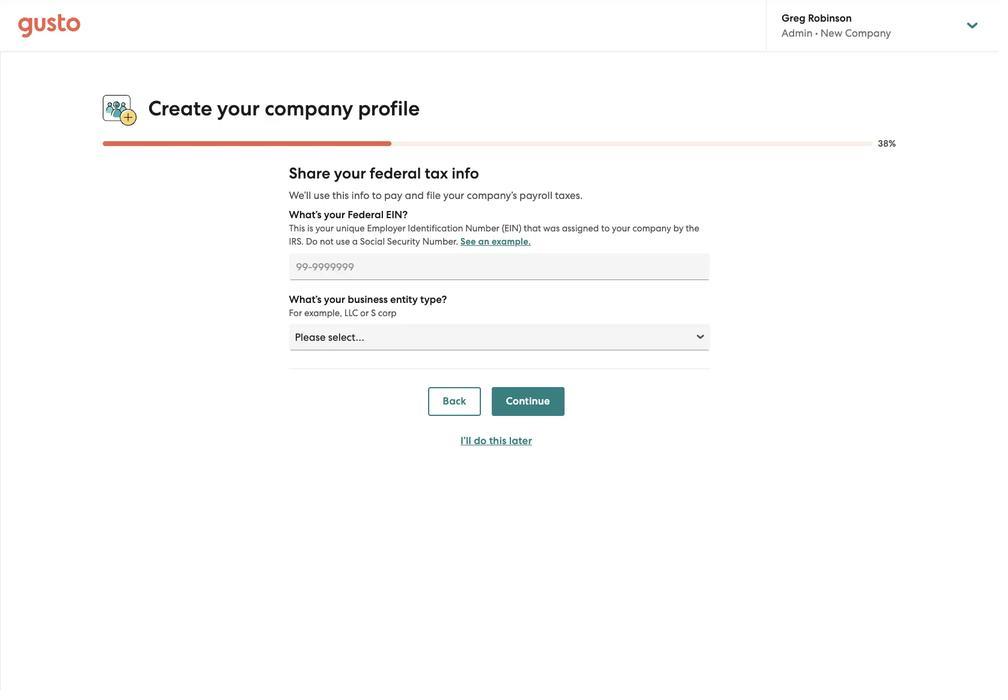 Task type: locate. For each thing, give the bounding box(es) containing it.
0 vertical spatial to
[[372, 190, 382, 202]]

home image
[[18, 14, 81, 38]]

info
[[452, 164, 479, 183], [352, 190, 370, 202]]

greg robinson admin • new company
[[782, 12, 892, 39]]

0 vertical spatial this
[[332, 190, 349, 202]]

0 vertical spatial company
[[265, 96, 353, 121]]

0 horizontal spatial this
[[332, 190, 349, 202]]

s
[[371, 308, 376, 319]]

what's your federal ein?
[[289, 209, 408, 221]]

What's your Federal EIN? text field
[[289, 254, 710, 280]]

what's up for
[[289, 294, 322, 306]]

security
[[387, 237, 420, 247]]

1 vertical spatial this
[[489, 435, 507, 448]]

ein?
[[386, 209, 408, 221]]

unique
[[336, 223, 365, 234]]

this for use
[[332, 190, 349, 202]]

use left a
[[336, 237, 350, 247]]

1 horizontal spatial info
[[452, 164, 479, 183]]

1 vertical spatial info
[[352, 190, 370, 202]]

or
[[360, 308, 369, 319]]

2 what's from the top
[[289, 294, 322, 306]]

by
[[674, 223, 684, 234]]

share
[[289, 164, 331, 183]]

i'll do this later
[[461, 435, 532, 448]]

a
[[352, 237, 358, 247]]

for
[[289, 308, 302, 319]]

federal
[[348, 209, 384, 221]]

example,
[[304, 308, 342, 319]]

use right we'll
[[314, 190, 330, 202]]

i'll
[[461, 435, 472, 448]]

0 horizontal spatial to
[[372, 190, 382, 202]]

this is your unique employer identification number (ein) that was assigned to your company by the irs. do not use a social security number.
[[289, 223, 700, 247]]

1 vertical spatial company
[[633, 223, 671, 234]]

your
[[217, 96, 260, 121], [334, 164, 366, 183], [444, 190, 465, 202], [324, 209, 345, 221], [316, 223, 334, 234], [612, 223, 631, 234], [324, 294, 345, 306]]

employer
[[367, 223, 406, 234]]

use
[[314, 190, 330, 202], [336, 237, 350, 247]]

was
[[543, 223, 560, 234]]

0 vertical spatial use
[[314, 190, 330, 202]]

0 horizontal spatial use
[[314, 190, 330, 202]]

use inside this is your unique employer identification number (ein) that was assigned to your company by the irs. do not use a social security number.
[[336, 237, 350, 247]]

to
[[372, 190, 382, 202], [601, 223, 610, 234]]

back
[[443, 395, 467, 408]]

we'll
[[289, 190, 311, 202]]

company inside this is your unique employer identification number (ein) that was assigned to your company by the irs. do not use a social security number.
[[633, 223, 671, 234]]

do
[[474, 435, 487, 448]]

payroll
[[520, 190, 553, 202]]

number
[[466, 223, 500, 234]]

your right create on the top left
[[217, 96, 260, 121]]

file
[[427, 190, 441, 202]]

1 horizontal spatial this
[[489, 435, 507, 448]]

see an example. button
[[461, 235, 531, 249]]

1 vertical spatial use
[[336, 237, 350, 247]]

identification
[[408, 223, 463, 234]]

what's for what's your business entity type? for example, llc or s corp
[[289, 294, 322, 306]]

0 vertical spatial what's
[[289, 209, 322, 221]]

what's inside 'what's your business entity type? for example, llc or s corp'
[[289, 294, 322, 306]]

see
[[461, 237, 476, 247]]

(ein)
[[502, 223, 522, 234]]

we'll use this info to pay and file your company's payroll taxes.
[[289, 190, 583, 202]]

this up what's your federal ein?
[[332, 190, 349, 202]]

1 what's from the top
[[289, 209, 322, 221]]

your up example,
[[324, 294, 345, 306]]

this right do
[[489, 435, 507, 448]]

to left pay
[[372, 190, 382, 202]]

0 vertical spatial info
[[452, 164, 479, 183]]

info right the tax
[[452, 164, 479, 183]]

do
[[306, 237, 318, 247]]

assigned
[[562, 223, 599, 234]]

admin
[[782, 27, 813, 39]]

this
[[332, 190, 349, 202], [489, 435, 507, 448]]

1 horizontal spatial use
[[336, 237, 350, 247]]

1 vertical spatial to
[[601, 223, 610, 234]]

what's up is
[[289, 209, 322, 221]]

1 horizontal spatial company
[[633, 223, 671, 234]]

this inside button
[[489, 435, 507, 448]]

corp
[[378, 308, 397, 319]]

what's
[[289, 209, 322, 221], [289, 294, 322, 306]]

to right assigned at the right of the page
[[601, 223, 610, 234]]

1 horizontal spatial to
[[601, 223, 610, 234]]

company
[[265, 96, 353, 121], [633, 223, 671, 234]]

1 vertical spatial what's
[[289, 294, 322, 306]]

info up federal
[[352, 190, 370, 202]]

back link
[[428, 387, 481, 416]]



Task type: vqa. For each thing, say whether or not it's contained in the screenshot.
Taxes & Compliance Dropdown Button
no



Task type: describe. For each thing, give the bounding box(es) containing it.
federal
[[370, 164, 421, 183]]

tax
[[425, 164, 448, 183]]

company's
[[467, 190, 517, 202]]

and
[[405, 190, 424, 202]]

greg
[[782, 12, 806, 25]]

number.
[[422, 237, 458, 247]]

create
[[148, 96, 212, 121]]

not
[[320, 237, 334, 247]]

continue
[[506, 395, 550, 408]]

your right assigned at the right of the page
[[612, 223, 631, 234]]

0 horizontal spatial company
[[265, 96, 353, 121]]

create your company profile
[[148, 96, 420, 121]]

example.
[[492, 237, 531, 247]]

38%
[[878, 138, 897, 149]]

an
[[478, 237, 490, 247]]

•
[[815, 27, 818, 39]]

0 horizontal spatial info
[[352, 190, 370, 202]]

irs.
[[289, 237, 304, 247]]

type?
[[420, 294, 447, 306]]

your up unique
[[324, 209, 345, 221]]

see an example.
[[461, 237, 531, 247]]

this
[[289, 223, 305, 234]]

pay
[[384, 190, 403, 202]]

llc
[[344, 308, 358, 319]]

social
[[360, 237, 385, 247]]

company
[[845, 27, 892, 39]]

your right 'share'
[[334, 164, 366, 183]]

that
[[524, 223, 541, 234]]

continue button
[[492, 387, 565, 416]]

business
[[348, 294, 388, 306]]

this for do
[[489, 435, 507, 448]]

new
[[821, 27, 843, 39]]

robinson
[[808, 12, 852, 25]]

your inside 'what's your business entity type? for example, llc or s corp'
[[324, 294, 345, 306]]

your up "not" in the left top of the page
[[316, 223, 334, 234]]

entity
[[390, 294, 418, 306]]

is
[[307, 223, 313, 234]]

the
[[686, 223, 700, 234]]

i'll do this later button
[[428, 427, 565, 456]]

what's your business entity type? for example, llc or s corp
[[289, 294, 447, 319]]

taxes.
[[555, 190, 583, 202]]

share your federal tax info
[[289, 164, 479, 183]]

later
[[509, 435, 532, 448]]

profile
[[358, 96, 420, 121]]

what's for what's your federal ein?
[[289, 209, 322, 221]]

your right file
[[444, 190, 465, 202]]

to inside this is your unique employer identification number (ein) that was assigned to your company by the irs. do not use a social security number.
[[601, 223, 610, 234]]



